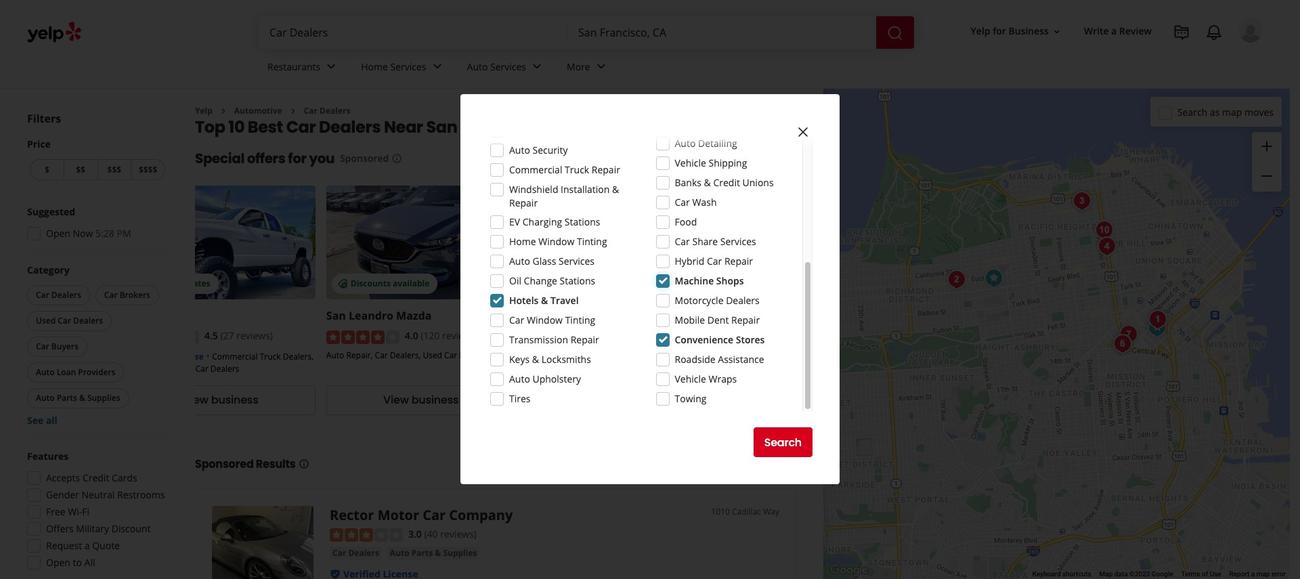 Task type: locate. For each thing, give the bounding box(es) containing it.
supplies down the "3.0 (40 reviews)"
[[443, 547, 477, 559]]

home inside search dialog
[[509, 235, 536, 248]]

1 vertical spatial vehicle
[[675, 373, 706, 385]]

change inside search dialog
[[524, 274, 557, 287]]

3 24 chevron down v2 image from the left
[[593, 59, 609, 75]]

1 vertical spatial car dealers button
[[330, 547, 382, 560]]

1 vertical spatial a
[[85, 539, 90, 552]]

tinting up '3.1 star rating' image
[[565, 314, 596, 326]]

3 estimates from the left
[[771, 278, 811, 290]]

commercial inside search dialog
[[509, 163, 562, 176]]

& down the "3.0 (40 reviews)"
[[435, 547, 441, 559]]

1 horizontal spatial a
[[1112, 25, 1117, 38]]

2 horizontal spatial free estimates link
[[727, 186, 917, 300]]

parts down loan
[[57, 392, 77, 404]]

1 horizontal spatial credit
[[714, 176, 740, 189]]

auto left loan
[[36, 366, 55, 378]]

repair inside windshield installation & repair
[[509, 196, 538, 209]]

transmission down convenience
[[653, 349, 704, 361]]

0 horizontal spatial license
[[173, 351, 204, 362]]

view business down auto repair, oil change stations, transmission repair
[[584, 392, 659, 408]]

supplies down providers
[[87, 392, 120, 404]]

yelp for yelp link
[[195, 105, 213, 117]]

auto parts & supplies inside 'link'
[[390, 547, 477, 559]]

4.5
[[205, 329, 218, 342]]

home window tinting
[[509, 235, 607, 248]]

2 view business from the left
[[383, 392, 459, 408]]

car dealers inside group
[[36, 289, 81, 301]]

filters
[[27, 111, 61, 126]]

san francisco toyota image
[[1091, 217, 1118, 244]]

glass
[[533, 255, 556, 268]]

0 horizontal spatial truck
[[260, 351, 281, 362]]

keys & locksmiths
[[509, 353, 591, 366]]

auto parts & supplies down (40
[[390, 547, 477, 559]]

24 chevron down v2 image inside more link
[[593, 59, 609, 75]]

0 horizontal spatial 4.5 star rating image
[[126, 330, 199, 344]]

1 horizontal spatial commercial
[[509, 163, 562, 176]]

free estimates link for aamco
[[527, 186, 716, 300]]

repair down windshield
[[509, 196, 538, 209]]

auto parts & supplies inside group
[[36, 392, 120, 404]]

free estimates right brokers
[[150, 278, 210, 290]]

3 view from the left
[[584, 392, 609, 408]]

dealers down 3 star rating image
[[348, 547, 379, 559]]

moves
[[1245, 105, 1274, 118]]

view business down auto repair, smog check stations
[[784, 392, 860, 408]]

wraps
[[709, 373, 737, 385]]

stations for oil change stations
[[560, 274, 596, 287]]

services down home window tinting
[[559, 255, 595, 268]]

parts
[[57, 392, 77, 404], [412, 547, 433, 559]]

1 24 chevron down v2 image from the left
[[323, 59, 340, 75]]

0 vertical spatial vehicle
[[675, 156, 706, 169]]

auto parts & supplies button down auto loan providers button
[[27, 388, 129, 408]]

16 verified v2 image
[[330, 569, 341, 579]]

verified down brokers
[[140, 351, 171, 362]]

window for home
[[539, 235, 575, 248]]

business categories element
[[257, 49, 1263, 88]]

1 horizontal spatial sponsored
[[340, 152, 389, 165]]

royal auto group of san francisco image
[[1109, 331, 1136, 358]]

parts inside group
[[57, 392, 77, 404]]

military
[[76, 522, 109, 535]]

car dealers for the leftmost car dealers button
[[36, 289, 81, 301]]

mazda
[[396, 308, 432, 323]]

sponsored for sponsored
[[340, 152, 389, 165]]

1 horizontal spatial supplies
[[443, 547, 477, 559]]

1 horizontal spatial transmission
[[653, 349, 704, 361]]

auto down transmission repair
[[527, 349, 545, 361]]

group containing category
[[24, 263, 168, 427]]

24 chevron down v2 image for restaurants
[[323, 59, 340, 75]]

24 chevron down v2 image
[[323, 59, 340, 75], [429, 59, 445, 75], [593, 59, 609, 75]]

0 horizontal spatial free estimates
[[150, 278, 210, 290]]

0 vertical spatial parts
[[57, 392, 77, 404]]

4 view business from the left
[[784, 392, 860, 408]]

2 24 chevron down v2 image from the left
[[429, 59, 445, 75]]

credit up neutral
[[83, 471, 109, 484]]

24 chevron down v2 image
[[529, 59, 545, 75]]

1 horizontal spatial truck
[[565, 163, 589, 176]]

open for open now 5:28 pm
[[46, 227, 70, 240]]

commercial for repair
[[509, 163, 562, 176]]

business down the commercial truck dealers, used car dealers, car dealers
[[211, 392, 258, 408]]

verified license
[[140, 351, 204, 362], [741, 351, 805, 362]]

google image
[[827, 562, 872, 579]]

0 horizontal spatial car dealers button
[[27, 285, 90, 305]]

1 horizontal spatial dealers,
[[283, 351, 314, 362]]

auto inside auto repair, smog check stations
[[813, 351, 831, 362]]

1 vertical spatial auto parts & supplies
[[390, 547, 477, 559]]

1 vehicle from the top
[[675, 156, 706, 169]]

auto parts & supplies link
[[387, 547, 480, 560]]

1 horizontal spatial search
[[1178, 105, 1208, 118]]

car dealers link right 16 chevron right v2 icon
[[304, 105, 351, 117]]

commercial up windshield
[[509, 163, 562, 176]]

transmissions
[[570, 308, 648, 323]]

open
[[46, 227, 70, 240], [46, 556, 70, 569]]

supplies
[[87, 392, 120, 404], [443, 547, 477, 559]]

free
[[150, 278, 168, 290], [551, 278, 569, 290], [752, 278, 769, 290], [46, 505, 65, 518]]

1 4.5 star rating image from the left
[[126, 330, 199, 344]]

map left error
[[1257, 570, 1270, 578]]

car down 4 star rating "image"
[[375, 349, 388, 361]]

2 free estimates from the left
[[551, 278, 611, 290]]

auto inside button
[[36, 366, 55, 378]]

1 horizontal spatial car dealers button
[[330, 547, 382, 560]]

auto inside 'link'
[[390, 547, 410, 559]]

0 vertical spatial for
[[993, 25, 1006, 38]]

business down auto repair, smog check stations
[[812, 392, 860, 408]]

business for clean air auto repair
[[812, 392, 860, 408]]

zoom out image
[[1259, 168, 1275, 184]]

more link
[[556, 49, 620, 88]]

for inside button
[[993, 25, 1006, 38]]

yelp for yelp for business
[[971, 25, 991, 38]]

map
[[1100, 570, 1113, 578]]

motor
[[378, 506, 419, 524]]

commercial truck dealers, used car dealers, car dealers
[[126, 351, 314, 374]]

&
[[704, 176, 711, 189], [612, 183, 619, 196], [541, 294, 548, 307], [651, 308, 659, 323], [532, 353, 539, 366], [79, 392, 85, 404], [435, 547, 441, 559]]

2 horizontal spatial used
[[423, 349, 442, 361]]

sponsored left results
[[195, 456, 254, 472]]

close image
[[795, 124, 811, 140]]

0 vertical spatial commercial
[[509, 163, 562, 176]]

0 horizontal spatial used
[[36, 315, 56, 326]]

1 vertical spatial window
[[527, 314, 563, 326]]

0 vertical spatial credit
[[714, 176, 740, 189]]

reviews) for 4.5 (27 reviews)
[[237, 329, 273, 342]]

0 horizontal spatial parts
[[57, 392, 77, 404]]

0 vertical spatial sponsored
[[340, 152, 389, 165]]

services up "hybrid car repair"
[[721, 235, 756, 248]]

0 vertical spatial auto parts & supplies button
[[27, 388, 129, 408]]

auto loan providers button
[[27, 362, 124, 383]]

car dealers right 16 chevron right v2 icon
[[304, 105, 351, 117]]

2 verified license button from the left
[[741, 349, 805, 362]]

2 horizontal spatial 24 chevron down v2 image
[[593, 59, 609, 75]]

1 horizontal spatial auto parts & supplies
[[390, 547, 477, 559]]

truck down '4.5 (27 reviews)' at the bottom left
[[260, 351, 281, 362]]

detailing
[[698, 137, 737, 150]]

2 verified license from the left
[[741, 351, 805, 362]]

repair up locksmiths
[[571, 333, 599, 346]]

2 horizontal spatial free estimates
[[752, 278, 811, 290]]

& right installation
[[612, 183, 619, 196]]

san
[[426, 116, 458, 138], [326, 308, 346, 323]]

zoom in image
[[1259, 138, 1275, 154]]

1 vertical spatial supplies
[[443, 547, 477, 559]]

& right banks
[[704, 176, 711, 189]]

auto
[[467, 60, 488, 73], [675, 137, 696, 150], [509, 144, 530, 156], [509, 255, 530, 268], [779, 308, 805, 323], [326, 349, 344, 361], [527, 349, 545, 361], [813, 351, 831, 362], [36, 366, 55, 378], [509, 373, 530, 385], [36, 392, 55, 404], [390, 547, 410, 559]]

oil up the hotels
[[509, 274, 522, 287]]

1 horizontal spatial used
[[126, 363, 145, 374]]

& down auto loan providers button
[[79, 392, 85, 404]]

& inside windshield installation & repair
[[612, 183, 619, 196]]

view business
[[183, 392, 258, 408], [383, 392, 459, 408], [584, 392, 659, 408], [784, 392, 860, 408]]

4.5 star rating image left '4.5'
[[126, 330, 199, 344]]

charging
[[523, 215, 562, 228]]

$$$$
[[139, 164, 157, 175]]

car dealers link down 3 star rating image
[[330, 547, 382, 560]]

2 business from the left
[[412, 392, 459, 408]]

3 view business link from the left
[[527, 385, 716, 415]]

2 view business link from the left
[[326, 385, 516, 415]]

0 vertical spatial yelp
[[971, 25, 991, 38]]

1 vertical spatial car dealers
[[36, 289, 81, 301]]

0 horizontal spatial 24 chevron down v2 image
[[323, 59, 340, 75]]

buyers
[[51, 341, 78, 352]]

tinting for home window tinting
[[577, 235, 607, 248]]

©2023
[[1130, 570, 1150, 578]]

1 horizontal spatial parts
[[412, 547, 433, 559]]

a inside group
[[85, 539, 90, 552]]

4 business from the left
[[812, 392, 860, 408]]

1 horizontal spatial license
[[775, 351, 805, 362]]

stations up travel
[[560, 274, 596, 287]]

24 chevron down v2 image inside home services link
[[429, 59, 445, 75]]

group
[[1252, 132, 1282, 192], [23, 205, 168, 245], [24, 263, 168, 427], [23, 450, 168, 574]]

16 verified v2 image
[[727, 351, 738, 361]]

1 vertical spatial truck
[[260, 351, 281, 362]]

repair, for leandro
[[346, 349, 373, 361]]

auto repair, oil change stations, transmission repair
[[527, 349, 704, 372]]

1 horizontal spatial verified license
[[741, 351, 805, 362]]

16 chevron right v2 image
[[218, 106, 229, 116]]

business down auto repair, car dealers, used car dealers
[[412, 392, 459, 408]]

view business down auto repair, car dealers, used car dealers
[[383, 392, 459, 408]]

car up (40
[[423, 506, 446, 524]]

1 horizontal spatial san
[[426, 116, 458, 138]]

1 horizontal spatial home
[[509, 235, 536, 248]]

stations for ev charging stations
[[565, 215, 600, 228]]

shortcuts
[[1063, 570, 1092, 578]]

2 vehicle from the top
[[675, 373, 706, 385]]

ion cars image
[[1069, 188, 1096, 215]]

parts inside 'link'
[[412, 547, 433, 559]]

truck inside the commercial truck dealers, used car dealers, car dealers
[[260, 351, 281, 362]]

yelp left business
[[971, 25, 991, 38]]

clean air auto repair link
[[727, 308, 843, 323]]

0 vertical spatial used
[[36, 315, 56, 326]]

2 license from the left
[[775, 351, 805, 362]]

0 vertical spatial oil
[[509, 274, 522, 287]]

0 horizontal spatial yelp
[[195, 105, 213, 117]]

repair up auto upholstery
[[527, 361, 551, 372]]

vehicle up banks
[[675, 156, 706, 169]]

free estimates link
[[126, 186, 316, 300], [527, 186, 716, 300], [727, 186, 917, 300]]

reviews) for 4.0 (120 reviews)
[[442, 329, 479, 342]]

car up the 'food'
[[675, 196, 690, 209]]

stations inside auto repair, smog check stations
[[727, 363, 758, 374]]

supplies inside 'link'
[[443, 547, 477, 559]]

search inside button
[[765, 435, 802, 450]]

1 view from the left
[[183, 392, 209, 408]]

view business link down auto repair, car dealers, used car dealers
[[326, 385, 516, 415]]

mobile
[[675, 314, 705, 326]]

0 vertical spatial car dealers
[[304, 105, 351, 117]]

reviews) right (120
[[442, 329, 479, 342]]

1 vertical spatial sponsored
[[195, 456, 254, 472]]

3 free estimates from the left
[[752, 278, 811, 290]]

view business link down auto repair, smog check stations
[[727, 385, 917, 415]]

16 free estimates v2 image
[[738, 279, 749, 289]]

commercial for dealers,
[[212, 351, 258, 362]]

1 vertical spatial search
[[765, 435, 802, 450]]

leandro
[[349, 308, 394, 323]]

auto parts & supplies for auto parts & supplies "button" inside group
[[36, 392, 120, 404]]

reviews) right (40
[[440, 528, 477, 540]]

for left you
[[288, 149, 307, 168]]

convenience
[[675, 333, 734, 346]]

16 info v2 image
[[298, 458, 309, 469]]

transmission repair
[[509, 333, 599, 346]]

2 free estimates link from the left
[[527, 186, 716, 300]]

1 verified license button from the left
[[140, 349, 204, 362]]

way
[[763, 506, 780, 517]]

vehicle
[[675, 156, 706, 169], [675, 373, 706, 385]]

now
[[73, 227, 93, 240]]

verified down stores
[[741, 351, 773, 362]]

pm
[[117, 227, 131, 240]]

all
[[46, 414, 58, 427]]

hotels & travel
[[509, 294, 579, 307]]

repair inside auto repair, oil change stations, transmission repair
[[527, 361, 551, 372]]

1 horizontal spatial auto parts & supplies button
[[387, 547, 480, 560]]

1 free estimates from the left
[[150, 278, 210, 290]]

free estimates up travel
[[551, 278, 611, 290]]

accepts credit cards
[[46, 471, 137, 484]]

buyside auto image
[[1144, 306, 1171, 333], [1144, 306, 1171, 333]]

providers
[[78, 366, 115, 378]]

home for home services
[[361, 60, 388, 73]]

a up all on the bottom of page
[[85, 539, 90, 552]]

1 horizontal spatial estimates
[[571, 278, 611, 290]]

keyboard
[[1033, 570, 1061, 578]]

view down the commercial truck dealers, used car dealers, car dealers
[[183, 392, 209, 408]]

repair, left smog on the bottom
[[833, 351, 860, 362]]

None search field
[[259, 16, 917, 49]]

2 vertical spatial used
[[126, 363, 145, 374]]

0 vertical spatial search
[[1178, 105, 1208, 118]]

0 vertical spatial stations
[[565, 215, 600, 228]]

view down auto repair, car dealers, used car dealers
[[383, 392, 409, 408]]

dealers up buyers
[[73, 315, 103, 326]]

truck inside search dialog
[[565, 163, 589, 176]]

reviews) right (60
[[637, 329, 674, 342]]

car down the motorcycle on the bottom of the page
[[692, 308, 710, 323]]

repair up installation
[[592, 163, 620, 176]]

open down 'suggested'
[[46, 227, 70, 240]]

2 open from the top
[[46, 556, 70, 569]]

0 vertical spatial a
[[1112, 25, 1117, 38]]

dealers up clean
[[726, 294, 760, 307]]

(120
[[421, 329, 440, 342]]

commercial inside the commercial truck dealers, used car dealers, car dealers
[[212, 351, 258, 362]]

repair, inside auto repair, smog check stations
[[833, 351, 860, 362]]

3 free estimates link from the left
[[727, 186, 917, 300]]

2 estimates from the left
[[571, 278, 611, 290]]

features
[[27, 450, 69, 463]]

car down the hotels
[[509, 314, 525, 326]]

1 horizontal spatial verified
[[741, 351, 773, 362]]

view business for san leandro mazda
[[383, 392, 459, 408]]

car brokers button
[[95, 285, 159, 305]]

3.1 star rating image
[[527, 330, 600, 344]]

notifications image
[[1206, 24, 1223, 41]]

0 vertical spatial transmission
[[509, 333, 568, 346]]

5:28
[[96, 227, 114, 240]]

0 horizontal spatial commercial
[[212, 351, 258, 362]]

1 horizontal spatial change
[[588, 349, 617, 361]]

for
[[993, 25, 1006, 38], [288, 149, 307, 168]]

1 vertical spatial home
[[509, 235, 536, 248]]

commercial truck repair
[[509, 163, 620, 176]]

car down 'category'
[[36, 289, 49, 301]]

quote
[[92, 539, 120, 552]]

0 horizontal spatial verified license
[[140, 351, 204, 362]]

used inside the commercial truck dealers, used car dealers, car dealers
[[126, 363, 145, 374]]

24 chevron down v2 image right restaurants
[[323, 59, 340, 75]]

a for review
[[1112, 25, 1117, 38]]

2 vertical spatial a
[[1252, 570, 1255, 578]]

change left stations, on the bottom of the page
[[588, 349, 617, 361]]

24 chevron down v2 image right home services
[[429, 59, 445, 75]]

dent
[[708, 314, 729, 326]]

4.5 star rating image down "air"
[[727, 330, 800, 344]]

repair, down 4 star rating "image"
[[346, 349, 373, 361]]

0 vertical spatial map
[[1223, 105, 1242, 118]]

2 horizontal spatial estimates
[[771, 278, 811, 290]]

4 view from the left
[[784, 392, 810, 408]]

0 horizontal spatial free estimates link
[[126, 186, 316, 300]]

view down auto repair, oil change stations, transmission repair
[[584, 392, 609, 408]]

report a map error
[[1230, 570, 1286, 578]]

repair, down transmission repair
[[547, 349, 573, 361]]

auto services
[[467, 60, 526, 73]]

wi-
[[68, 505, 82, 518]]

auto glass services
[[509, 255, 595, 268]]

parts down 3.0
[[412, 547, 433, 559]]

used right providers
[[126, 363, 145, 374]]

16 chevron down v2 image
[[1052, 26, 1063, 37]]

map for moves
[[1223, 105, 1242, 118]]

1 horizontal spatial verified license button
[[741, 349, 805, 362]]

san francisco honda image
[[1094, 233, 1121, 260]]

0 vertical spatial san
[[426, 116, 458, 138]]

credit inside search dialog
[[714, 176, 740, 189]]

car dealers
[[304, 105, 351, 117], [36, 289, 81, 301], [333, 547, 379, 559]]

auto inside business categories element
[[467, 60, 488, 73]]

truck up installation
[[565, 163, 589, 176]]

view business link down auto repair, oil change stations, transmission repair
[[527, 385, 716, 415]]

auto parts & supplies down auto loan providers button
[[36, 392, 120, 404]]

home inside business categories element
[[361, 60, 388, 73]]

business for san leandro mazda
[[412, 392, 459, 408]]

1 open from the top
[[46, 227, 70, 240]]

auto left smog on the bottom
[[813, 351, 831, 362]]

change
[[524, 274, 557, 287], [588, 349, 617, 361]]

tinting for car window tinting
[[565, 314, 596, 326]]

air
[[760, 308, 776, 323]]

sponsored
[[340, 152, 389, 165], [195, 456, 254, 472]]

accepts
[[46, 471, 80, 484]]

1 horizontal spatial 4.5 star rating image
[[727, 330, 800, 344]]

sponsored for sponsored results
[[195, 456, 254, 472]]

a right report
[[1252, 570, 1255, 578]]

reviews) for 3.0 (40 reviews)
[[440, 528, 477, 540]]

0 horizontal spatial search
[[765, 435, 802, 450]]

repair, inside auto repair, oil change stations, transmission repair
[[547, 349, 573, 361]]

view
[[183, 392, 209, 408], [383, 392, 409, 408], [584, 392, 609, 408], [784, 392, 810, 408]]

free estimates for clean
[[752, 278, 811, 290]]

estimates up clean air auto repair link
[[771, 278, 811, 290]]

windshield
[[509, 183, 558, 196]]

loan
[[57, 366, 76, 378]]

write
[[1084, 25, 1109, 38]]

gender
[[46, 488, 79, 501]]

0 vertical spatial home
[[361, 60, 388, 73]]

reviews) right '(27'
[[237, 329, 273, 342]]

san francisco toyota image
[[943, 266, 970, 293]]

repair up auto repair, smog check stations
[[808, 308, 843, 323]]

2 horizontal spatial repair,
[[833, 351, 860, 362]]

estimates
[[170, 278, 210, 290], [571, 278, 611, 290], [771, 278, 811, 290]]

0 horizontal spatial sponsored
[[195, 456, 254, 472]]

4.0 (120 reviews)
[[405, 329, 479, 342]]

1 horizontal spatial 24 chevron down v2 image
[[429, 59, 445, 75]]

2 horizontal spatial a
[[1252, 570, 1255, 578]]

0 horizontal spatial oil
[[509, 274, 522, 287]]

1 vertical spatial stations
[[560, 274, 596, 287]]

$$ button
[[64, 159, 97, 180]]

search dialog
[[0, 0, 1301, 579]]

1 horizontal spatial free estimates link
[[527, 186, 716, 300]]

0 horizontal spatial estimates
[[170, 278, 210, 290]]

3 view business from the left
[[584, 392, 659, 408]]

3 business from the left
[[612, 392, 659, 408]]

1 vertical spatial for
[[288, 149, 307, 168]]

search for search as map moves
[[1178, 105, 1208, 118]]

1 vertical spatial change
[[588, 349, 617, 361]]

price group
[[27, 138, 168, 183]]

4.5 star rating image
[[126, 330, 199, 344], [727, 330, 800, 344]]

2 vertical spatial stations
[[727, 363, 758, 374]]

commercial down '4.5 (27 reviews)' at the bottom left
[[212, 351, 258, 362]]

view business down the commercial truck dealers, used car dealers, car dealers
[[183, 392, 258, 408]]

auto down keys
[[509, 373, 530, 385]]

1 free estimates link from the left
[[126, 186, 316, 300]]

free estimates
[[150, 278, 210, 290], [551, 278, 611, 290], [752, 278, 811, 290]]

estimates for clean
[[771, 278, 811, 290]]

view business link for aamco transmissions & total car care
[[527, 385, 716, 415]]

1 vertical spatial auto parts & supplies button
[[387, 547, 480, 560]]

1 vertical spatial oil
[[575, 349, 586, 361]]

1 verified from the left
[[140, 351, 171, 362]]

2 vertical spatial car dealers
[[333, 547, 379, 559]]

request
[[46, 539, 82, 552]]

reviews)
[[237, 329, 273, 342], [442, 329, 479, 342], [637, 329, 674, 342], [440, 528, 477, 540]]

0 vertical spatial window
[[539, 235, 575, 248]]

san right near
[[426, 116, 458, 138]]

see all button
[[27, 414, 58, 427]]

auto upholstery
[[509, 373, 581, 385]]

business
[[1009, 25, 1049, 38]]

0 horizontal spatial transmission
[[509, 333, 568, 346]]

24 chevron down v2 image for more
[[593, 59, 609, 75]]

0 vertical spatial tinting
[[577, 235, 607, 248]]

truck for repair
[[565, 163, 589, 176]]

0 vertical spatial car dealers button
[[27, 285, 90, 305]]

error
[[1272, 570, 1286, 578]]

vehicle for vehicle shipping
[[675, 156, 706, 169]]

search image
[[887, 25, 904, 41]]

credit down shipping
[[714, 176, 740, 189]]

services
[[391, 60, 426, 73], [490, 60, 526, 73], [721, 235, 756, 248], [559, 255, 595, 268]]

auto up the see all button
[[36, 392, 55, 404]]

24 chevron down v2 image inside 'restaurants' link
[[323, 59, 340, 75]]

1 vertical spatial credit
[[83, 471, 109, 484]]

1 horizontal spatial for
[[993, 25, 1006, 38]]

home for home window tinting
[[509, 235, 536, 248]]

california
[[548, 116, 628, 138]]

san down 16 discount available v2 image
[[326, 308, 346, 323]]

1 horizontal spatial repair,
[[547, 349, 573, 361]]

2 view from the left
[[383, 392, 409, 408]]

car dealers link
[[304, 105, 351, 117], [330, 547, 382, 560]]

4 view business link from the left
[[727, 385, 917, 415]]

0 vertical spatial car dealers link
[[304, 105, 351, 117]]

1 vertical spatial commercial
[[212, 351, 258, 362]]

yelp inside button
[[971, 25, 991, 38]]

battery roadie image
[[1142, 311, 1169, 338]]

1 horizontal spatial map
[[1257, 570, 1270, 578]]



Task type: vqa. For each thing, say whether or not it's contained in the screenshot.
first Verified from the right
yes



Task type: describe. For each thing, give the bounding box(es) containing it.
to
[[73, 556, 82, 569]]

view business link for clean air auto repair
[[727, 385, 917, 415]]

1 business from the left
[[211, 392, 258, 408]]

1 estimates from the left
[[170, 278, 210, 290]]

car dealers for car dealers button to the bottom
[[333, 547, 379, 559]]

special
[[195, 149, 244, 168]]

car left brokers
[[104, 289, 118, 301]]

auto left glass
[[509, 255, 530, 268]]

dealers up used car dealers
[[51, 289, 81, 301]]

towing
[[675, 392, 707, 405]]

transmission inside search dialog
[[509, 333, 568, 346]]

banks & credit unions
[[675, 176, 774, 189]]

rector motor car company
[[330, 506, 513, 524]]

brokers
[[120, 289, 150, 301]]

services up 'top 10 best car dealers near san francisco, california'
[[391, 60, 426, 73]]

terms of use
[[1182, 570, 1222, 578]]

gender neutral restrooms
[[46, 488, 165, 501]]

car wash
[[675, 196, 717, 209]]

vehicle wraps
[[675, 373, 737, 385]]

car up buyers
[[58, 315, 71, 326]]

4 star rating image
[[326, 330, 400, 344]]

convenience stores
[[675, 333, 765, 346]]

2 verified from the left
[[741, 351, 773, 362]]

google
[[1152, 570, 1173, 578]]

auto down sort:
[[675, 137, 696, 150]]

view for aamco transmissions & total car care
[[584, 392, 609, 408]]

windshield installation & repair
[[509, 183, 619, 209]]

banks
[[675, 176, 702, 189]]

oil inside search dialog
[[509, 274, 522, 287]]

map for error
[[1257, 570, 1270, 578]]

repair up stores
[[732, 314, 760, 326]]

home services
[[361, 60, 426, 73]]

view business for clean air auto repair
[[784, 392, 860, 408]]

$$
[[76, 164, 85, 175]]

free up 'offers'
[[46, 505, 65, 518]]

care
[[713, 308, 738, 323]]

best
[[248, 116, 283, 138]]

top
[[195, 116, 225, 138]]

car up 16 verified v2 icon on the left bottom of page
[[333, 547, 346, 559]]

auto services link
[[456, 49, 556, 88]]

a for map
[[1252, 570, 1255, 578]]

16 discount available v2 image
[[337, 279, 348, 289]]

3.0 (40 reviews)
[[408, 528, 477, 540]]

dealers right 16 chevron right v2 icon
[[320, 105, 351, 117]]

dealers inside button
[[73, 315, 103, 326]]

discount
[[112, 522, 151, 535]]

estimates for aamco
[[571, 278, 611, 290]]

map region
[[723, 85, 1301, 579]]

assistance
[[718, 353, 764, 366]]

restaurants
[[268, 60, 321, 73]]

car down 4.0 (120 reviews)
[[444, 349, 457, 361]]

car right 16 chevron right v2 icon
[[304, 105, 318, 117]]

window for car
[[527, 314, 563, 326]]

3.0
[[408, 528, 422, 540]]

dealers inside search dialog
[[726, 294, 760, 307]]

francisco,
[[461, 116, 544, 138]]

car down '4.5'
[[195, 363, 208, 374]]

0 horizontal spatial credit
[[83, 471, 109, 484]]

car right best on the left
[[286, 116, 316, 138]]

auto repair, smog check stations
[[727, 351, 908, 374]]

installation
[[561, 183, 610, 196]]

(60
[[621, 329, 635, 342]]

stress-free auto care / emerald auto image
[[980, 265, 1008, 292]]

auto parts & supplies button inside group
[[27, 388, 129, 408]]

1 view business link from the left
[[126, 385, 316, 415]]

stores
[[736, 333, 765, 346]]

a for quote
[[85, 539, 90, 552]]

services left 24 chevron down v2 icon
[[490, 60, 526, 73]]

(60 reviews)
[[621, 329, 674, 342]]

16 chevron right v2 image
[[288, 106, 298, 116]]

neutral
[[82, 488, 115, 501]]

auto detailing
[[675, 137, 737, 150]]

view for san leandro mazda
[[383, 392, 409, 408]]

dealers up you
[[319, 116, 381, 138]]

dealers inside the commercial truck dealers, used car dealers, car dealers
[[211, 363, 239, 374]]

hybrid car repair
[[675, 255, 753, 268]]

bmw of san francisco image
[[1115, 321, 1142, 348]]

aamco transmissions & total car care link
[[527, 308, 738, 323]]

change inside auto repair, oil change stations, transmission repair
[[588, 349, 617, 361]]

auto down francisco,
[[509, 144, 530, 156]]

auto down 4 star rating "image"
[[326, 349, 344, 361]]

supplies inside group
[[87, 392, 120, 404]]

stations,
[[619, 349, 651, 361]]

write a review
[[1084, 25, 1152, 38]]

& up 'aamco'
[[541, 294, 548, 307]]

group containing features
[[23, 450, 168, 574]]

as
[[1210, 105, 1220, 118]]

truck for dealers,
[[260, 351, 281, 362]]

vehicle for vehicle wraps
[[675, 373, 706, 385]]

user actions element
[[960, 17, 1282, 100]]

car down car share services
[[707, 255, 722, 268]]

aamco transmissions & total car care
[[527, 308, 738, 323]]

16 free estimates v2 image
[[538, 279, 548, 289]]

16 info v2 image
[[392, 153, 402, 164]]

offers
[[247, 149, 286, 168]]

suggested
[[27, 205, 75, 218]]

sponsored results
[[195, 456, 296, 472]]

keyboard shortcuts button
[[1033, 570, 1092, 579]]

0 horizontal spatial for
[[288, 149, 307, 168]]

discounts available
[[351, 278, 430, 290]]

special offers for you
[[195, 149, 335, 168]]

0 horizontal spatial san
[[326, 308, 346, 323]]

used inside used car dealers button
[[36, 315, 56, 326]]

cards
[[112, 471, 137, 484]]

mazda san francisco image
[[1109, 331, 1136, 358]]

2 horizontal spatial dealers,
[[390, 349, 421, 361]]

roadside assistance
[[675, 353, 764, 366]]

1 verified license from the left
[[140, 351, 204, 362]]

repair, for transmissions
[[547, 349, 573, 361]]

business for aamco transmissions & total car care
[[612, 392, 659, 408]]

offers
[[46, 522, 74, 535]]

locksmiths
[[542, 353, 591, 366]]

terms of use link
[[1182, 570, 1222, 578]]

use
[[1210, 570, 1222, 578]]

repair up shops
[[725, 255, 753, 268]]

open for open to all
[[46, 556, 70, 569]]

view business link for san leandro mazda
[[326, 385, 516, 415]]

yelp for business button
[[966, 19, 1068, 44]]

all
[[84, 556, 95, 569]]

& inside 'link'
[[435, 547, 441, 559]]

1 vertical spatial used
[[423, 349, 442, 361]]

projects image
[[1174, 24, 1190, 41]]

rector
[[330, 506, 374, 524]]

report a map error link
[[1230, 570, 1286, 578]]

1 license from the left
[[173, 351, 204, 362]]

free right brokers
[[150, 278, 168, 290]]

auto inside auto repair, oil change stations, transmission repair
[[527, 349, 545, 361]]

& right keys
[[532, 353, 539, 366]]

free right 16 free estimates v2 image
[[752, 278, 769, 290]]

international sport motors image
[[1144, 314, 1171, 341]]

motorcycle dealers
[[675, 294, 760, 307]]

automotive
[[234, 105, 282, 117]]

4.5 (27 reviews)
[[205, 329, 273, 342]]

report
[[1230, 570, 1250, 578]]

2 4.5 star rating image from the left
[[727, 330, 800, 344]]

auto parts & supplies for auto parts & supplies "button" to the right
[[390, 547, 477, 559]]

wash
[[693, 196, 717, 209]]

24 chevron down v2 image for home services
[[429, 59, 445, 75]]

ion cars image
[[1069, 188, 1096, 215]]

sort:
[[672, 123, 693, 136]]

clean
[[727, 308, 757, 323]]

oil inside auto repair, oil change stations, transmission repair
[[575, 349, 586, 361]]

1 vertical spatial car dealers link
[[330, 547, 382, 560]]

car right providers
[[147, 363, 160, 374]]

home services link
[[350, 49, 456, 88]]

offers military discount
[[46, 522, 151, 535]]

machine shops
[[675, 274, 744, 287]]

0 horizontal spatial dealers,
[[163, 363, 193, 374]]

upholstery
[[533, 373, 581, 385]]

3 star rating image
[[330, 528, 403, 542]]

rector motor car company image
[[212, 506, 314, 579]]

car brokers
[[104, 289, 150, 301]]

discounts available link
[[326, 186, 516, 300]]

transmission inside auto repair, oil change stations, transmission repair
[[653, 349, 704, 361]]

car left buyers
[[36, 341, 49, 352]]

shipping
[[709, 156, 747, 169]]

car down the 'food'
[[675, 235, 690, 248]]

review
[[1120, 25, 1152, 38]]

data
[[1115, 570, 1128, 578]]

(27
[[220, 329, 234, 342]]

4.0
[[405, 329, 418, 342]]

restaurants link
[[257, 49, 350, 88]]

view for clean air auto repair
[[784, 392, 810, 408]]

rector motor car company link
[[330, 506, 513, 524]]

mobile dent repair
[[675, 314, 760, 326]]

free estimates for aamco
[[551, 278, 611, 290]]

auto security
[[509, 144, 568, 156]]

group containing suggested
[[23, 205, 168, 245]]

yelp link
[[195, 105, 213, 117]]

see all
[[27, 414, 58, 427]]

vehicle shipping
[[675, 156, 747, 169]]

dealers down 4.0 (120 reviews)
[[459, 349, 488, 361]]

10
[[228, 116, 245, 138]]

view business for aamco transmissions & total car care
[[584, 392, 659, 408]]

1010
[[711, 506, 730, 517]]

terms
[[1182, 570, 1201, 578]]

search for search
[[765, 435, 802, 450]]

auto right "air"
[[779, 308, 805, 323]]

& left total
[[651, 308, 659, 323]]

tires
[[509, 392, 531, 405]]

1 view business from the left
[[183, 392, 258, 408]]

ev
[[509, 215, 520, 228]]

used car dealers
[[36, 315, 103, 326]]

open now 5:28 pm
[[46, 227, 131, 240]]

free estimates link for clean
[[727, 186, 917, 300]]

free right 16 free estimates v2 icon
[[551, 278, 569, 290]]

car buyers
[[36, 341, 78, 352]]



